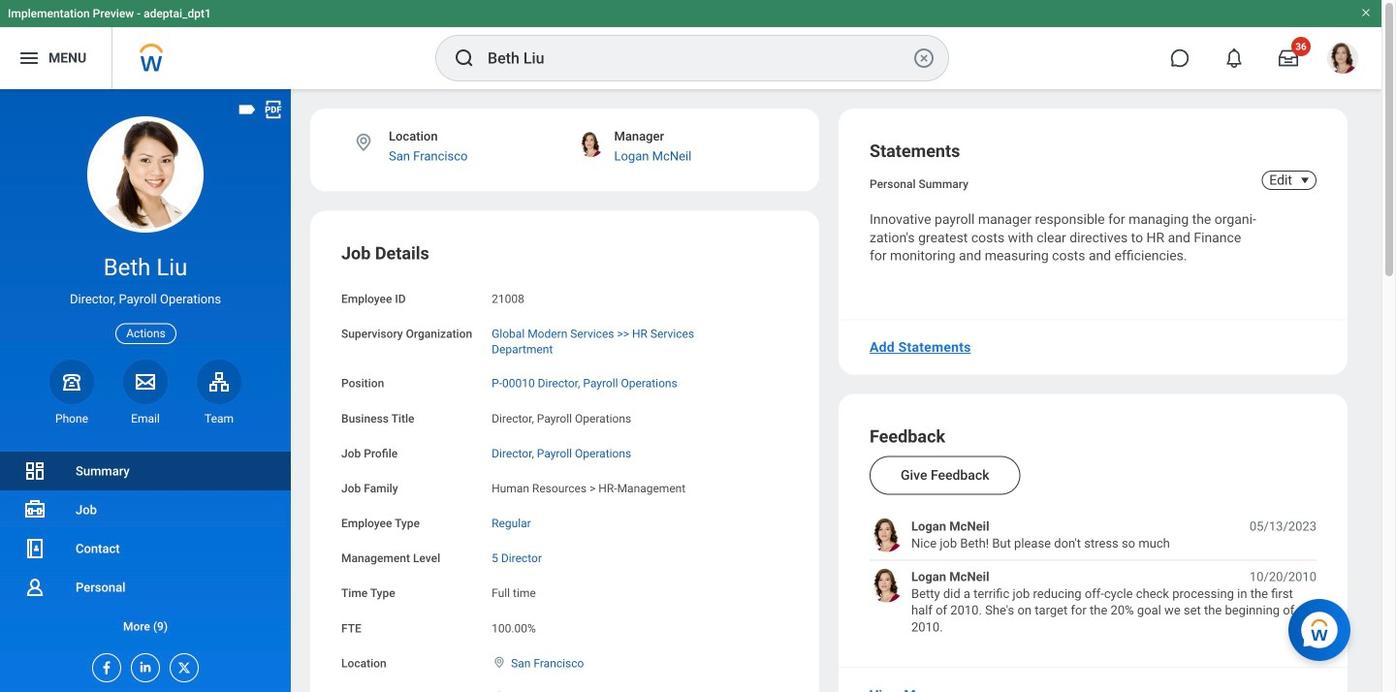 Task type: vqa. For each thing, say whether or not it's contained in the screenshot.
main content
no



Task type: describe. For each thing, give the bounding box(es) containing it.
location image
[[492, 656, 507, 670]]

phone beth liu element
[[49, 411, 94, 427]]

notifications large image
[[1225, 48, 1244, 68]]

team beth liu element
[[197, 411, 242, 427]]

2 employee's photo (logan mcneil) image from the top
[[870, 569, 904, 603]]

tag image
[[237, 99, 258, 120]]

contact image
[[23, 537, 47, 561]]

personal image
[[23, 576, 47, 599]]

0 horizontal spatial list
[[0, 452, 291, 646]]

x image
[[171, 655, 192, 676]]

Search Workday  search field
[[488, 37, 909, 80]]

close environment banner image
[[1361, 7, 1372, 18]]

view printable version (pdf) image
[[263, 99, 284, 120]]

caret down image
[[1294, 173, 1317, 188]]

job image
[[23, 499, 47, 522]]

inbox large image
[[1279, 48, 1299, 68]]

mail image
[[134, 370, 157, 394]]



Task type: locate. For each thing, give the bounding box(es) containing it.
x circle image
[[913, 47, 936, 70]]

location image
[[353, 132, 374, 153]]

navigation pane region
[[0, 89, 291, 693]]

justify image
[[17, 47, 41, 70]]

list
[[0, 452, 291, 646], [870, 518, 1317, 636]]

0 vertical spatial employee's photo (logan mcneil) image
[[870, 518, 904, 552]]

summary image
[[23, 460, 47, 483]]

1 employee's photo (logan mcneil) image from the top
[[870, 518, 904, 552]]

profile logan mcneil image
[[1328, 43, 1359, 78]]

view team image
[[208, 370, 231, 394]]

email beth liu element
[[123, 411, 168, 427]]

1 horizontal spatial list
[[870, 518, 1317, 636]]

phone image
[[58, 370, 85, 394]]

facebook image
[[93, 655, 114, 676]]

linkedin image
[[132, 655, 153, 675]]

banner
[[0, 0, 1382, 89]]

1 vertical spatial employee's photo (logan mcneil) image
[[870, 569, 904, 603]]

search image
[[453, 47, 476, 70]]

full time element
[[492, 583, 536, 601]]

employee's photo (logan mcneil) image
[[870, 518, 904, 552], [870, 569, 904, 603]]

personal summary element
[[870, 174, 969, 191]]

group
[[341, 242, 789, 693]]



